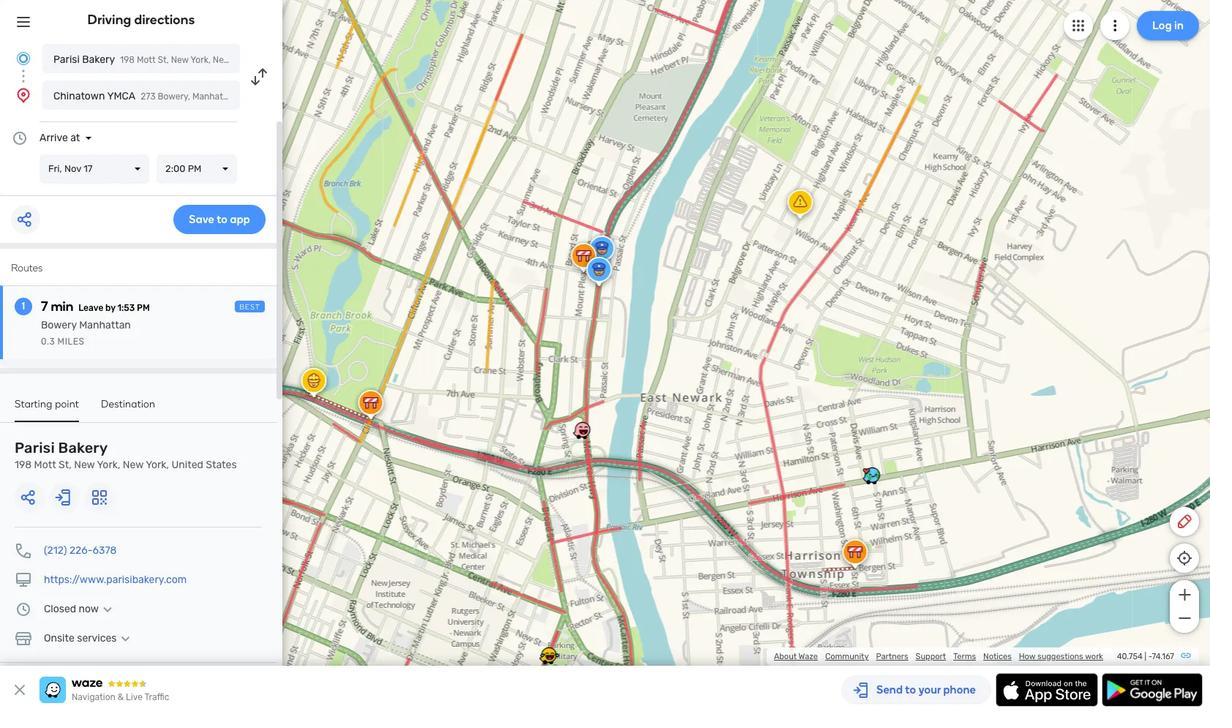 Task type: vqa. For each thing, say whether or not it's contained in the screenshot.
123.470 on the right bottom of the page
no



Task type: describe. For each thing, give the bounding box(es) containing it.
computer image
[[15, 571, 32, 589]]

directions
[[134, 12, 195, 28]]

ymca
[[107, 90, 136, 102]]

0 vertical spatial states
[[284, 55, 310, 65]]

arrive
[[40, 132, 68, 144]]

1 vertical spatial parisi bakery 198 mott st, new york, new york, united states
[[15, 439, 237, 471]]

7 min leave by 1:53 pm
[[41, 299, 150, 315]]

destination
[[101, 398, 155, 410]]

chinatown ymca 273 bowery, manhattan, united states
[[53, 90, 297, 102]]

by
[[105, 303, 115, 313]]

2:00
[[165, 163, 185, 174]]

about waze link
[[774, 652, 818, 661]]

onsite services button
[[44, 632, 134, 645]]

pm inside 2:00 pm list box
[[188, 163, 201, 174]]

https://www.parisibakery.com link
[[44, 574, 187, 586]]

starting point
[[15, 398, 79, 410]]

terms
[[953, 652, 976, 661]]

min
[[51, 299, 73, 315]]

terms link
[[953, 652, 976, 661]]

bowery
[[41, 319, 77, 331]]

miles
[[58, 337, 84, 347]]

0 vertical spatial clock image
[[11, 130, 29, 147]]

destination button
[[101, 398, 155, 421]]

notices
[[983, 652, 1012, 661]]

community link
[[825, 652, 869, 661]]

fri, nov 17 list box
[[40, 154, 149, 184]]

1 vertical spatial st,
[[59, 459, 72, 471]]

zoom out image
[[1175, 609, 1194, 627]]

about waze community partners support terms notices how suggestions work
[[774, 652, 1103, 661]]

1 horizontal spatial mott
[[137, 55, 156, 65]]

chinatown
[[53, 90, 105, 102]]

starting
[[15, 398, 52, 410]]

new up chinatown ymca 273 bowery, manhattan, united states
[[171, 55, 189, 65]]

0.3
[[41, 337, 55, 347]]

navigation & live traffic
[[72, 692, 169, 702]]

2 vertical spatial states
[[206, 459, 237, 471]]

manhattan,
[[192, 91, 239, 102]]

-
[[1148, 652, 1152, 661]]

partners
[[876, 652, 908, 661]]

routes
[[11, 262, 43, 274]]

starting point button
[[15, 398, 79, 422]]

40.754 | -74.167
[[1117, 652, 1174, 661]]

0 horizontal spatial mott
[[34, 459, 56, 471]]

united inside chinatown ymca 273 bowery, manhattan, united states
[[241, 91, 268, 102]]

support
[[916, 652, 946, 661]]

onsite
[[44, 632, 75, 645]]

6378
[[93, 544, 117, 557]]

onsite services
[[44, 632, 117, 645]]

bowery manhattan 0.3 miles
[[41, 319, 131, 347]]

226-
[[69, 544, 93, 557]]

0 horizontal spatial 198
[[15, 459, 32, 471]]

fri, nov 17
[[48, 163, 92, 174]]

fri,
[[48, 163, 62, 174]]

arrive at
[[40, 132, 80, 144]]

|
[[1145, 652, 1147, 661]]

(212) 226-6378 link
[[44, 544, 117, 557]]

1:53
[[117, 303, 135, 313]]

(212)
[[44, 544, 67, 557]]

live
[[126, 692, 143, 702]]

1 vertical spatial clock image
[[15, 601, 32, 618]]

closed
[[44, 603, 76, 615]]

2:00 pm
[[165, 163, 201, 174]]

1
[[22, 300, 25, 312]]



Task type: locate. For each thing, give the bounding box(es) containing it.
call image
[[15, 542, 32, 560]]

2 vertical spatial united
[[172, 459, 203, 471]]

1 vertical spatial states
[[270, 91, 297, 102]]

pm right "2:00"
[[188, 163, 201, 174]]

how suggestions work link
[[1019, 652, 1103, 661]]

new down point
[[74, 459, 95, 471]]

1 vertical spatial bakery
[[58, 439, 108, 457]]

parisi bakery 198 mott st, new york, new york, united states
[[53, 53, 310, 66], [15, 439, 237, 471]]

0 vertical spatial bakery
[[82, 53, 115, 66]]

work
[[1085, 652, 1103, 661]]

best
[[239, 303, 260, 312]]

community
[[825, 652, 869, 661]]

current location image
[[15, 50, 32, 67]]

link image
[[1180, 650, 1192, 661]]

74.167
[[1152, 652, 1174, 661]]

parisi up "chinatown"
[[53, 53, 80, 66]]

clock image up store icon
[[15, 601, 32, 618]]

https://www.parisibakery.com
[[44, 574, 187, 586]]

bowery,
[[158, 91, 190, 102]]

pm right '1:53'
[[137, 303, 150, 313]]

states
[[284, 55, 310, 65], [270, 91, 297, 102], [206, 459, 237, 471]]

st,
[[158, 55, 169, 65], [59, 459, 72, 471]]

mott up 273 on the top left of the page
[[137, 55, 156, 65]]

1 vertical spatial 198
[[15, 459, 32, 471]]

closed now
[[44, 603, 99, 615]]

&
[[118, 692, 124, 702]]

about
[[774, 652, 797, 661]]

(212) 226-6378
[[44, 544, 117, 557]]

parisi inside parisi bakery 198 mott st, new york, new york, united states
[[15, 439, 55, 457]]

1 horizontal spatial pm
[[188, 163, 201, 174]]

at
[[70, 132, 80, 144]]

273
[[141, 91, 156, 102]]

closed now button
[[44, 603, 116, 615]]

parisi bakery 198 mott st, new york, new york, united states down destination button
[[15, 439, 237, 471]]

how
[[1019, 652, 1036, 661]]

new down destination button
[[123, 459, 143, 471]]

0 vertical spatial pm
[[188, 163, 201, 174]]

0 vertical spatial parisi
[[53, 53, 80, 66]]

now
[[79, 603, 99, 615]]

zoom in image
[[1175, 586, 1194, 604]]

point
[[55, 398, 79, 410]]

driving directions
[[87, 12, 195, 28]]

7
[[41, 299, 48, 315]]

x image
[[11, 681, 29, 699]]

bakery down driving
[[82, 53, 115, 66]]

mott down starting point button
[[34, 459, 56, 471]]

driving
[[87, 12, 131, 28]]

1 vertical spatial parisi
[[15, 439, 55, 457]]

0 vertical spatial 198
[[120, 55, 135, 65]]

support link
[[916, 652, 946, 661]]

1 horizontal spatial 198
[[120, 55, 135, 65]]

1 horizontal spatial st,
[[158, 55, 169, 65]]

0 vertical spatial mott
[[137, 55, 156, 65]]

pm
[[188, 163, 201, 174], [137, 303, 150, 313]]

198 down starting point button
[[15, 459, 32, 471]]

bakery down point
[[58, 439, 108, 457]]

services
[[77, 632, 117, 645]]

0 vertical spatial st,
[[158, 55, 169, 65]]

parisi down starting point button
[[15, 439, 55, 457]]

navigation
[[72, 692, 116, 702]]

york,
[[191, 55, 211, 65], [232, 55, 252, 65], [97, 459, 120, 471], [146, 459, 169, 471]]

suggestions
[[1037, 652, 1083, 661]]

clock image
[[11, 130, 29, 147], [15, 601, 32, 618]]

40.754
[[1117, 652, 1143, 661]]

pencil image
[[1176, 513, 1193, 530]]

waze
[[799, 652, 818, 661]]

notices link
[[983, 652, 1012, 661]]

new up the manhattan,
[[213, 55, 231, 65]]

0 vertical spatial united
[[255, 55, 282, 65]]

2:00 pm list box
[[157, 154, 237, 184]]

198
[[120, 55, 135, 65], [15, 459, 32, 471]]

location image
[[15, 86, 32, 104]]

parisi bakery 198 mott st, new york, new york, united states up chinatown ymca 273 bowery, manhattan, united states
[[53, 53, 310, 66]]

traffic
[[144, 692, 169, 702]]

1 vertical spatial pm
[[137, 303, 150, 313]]

parisi
[[53, 53, 80, 66], [15, 439, 55, 457]]

0 horizontal spatial st,
[[59, 459, 72, 471]]

partners link
[[876, 652, 908, 661]]

17
[[84, 163, 92, 174]]

1 vertical spatial united
[[241, 91, 268, 102]]

leave
[[78, 303, 103, 313]]

chevron down image
[[99, 604, 116, 615]]

198 up 'ymca'
[[120, 55, 135, 65]]

bakery
[[82, 53, 115, 66], [58, 439, 108, 457]]

mott
[[137, 55, 156, 65], [34, 459, 56, 471]]

clock image left 'arrive'
[[11, 130, 29, 147]]

nov
[[64, 163, 81, 174]]

pm inside 7 min leave by 1:53 pm
[[137, 303, 150, 313]]

0 horizontal spatial pm
[[137, 303, 150, 313]]

0 vertical spatial parisi bakery 198 mott st, new york, new york, united states
[[53, 53, 310, 66]]

new
[[171, 55, 189, 65], [213, 55, 231, 65], [74, 459, 95, 471], [123, 459, 143, 471]]

chevron down image
[[117, 633, 134, 645]]

1 vertical spatial mott
[[34, 459, 56, 471]]

manhattan
[[79, 319, 131, 331]]

st, up bowery,
[[158, 55, 169, 65]]

st, down starting point button
[[59, 459, 72, 471]]

united
[[255, 55, 282, 65], [241, 91, 268, 102], [172, 459, 203, 471]]

states inside chinatown ymca 273 bowery, manhattan, united states
[[270, 91, 297, 102]]

store image
[[15, 630, 32, 648]]



